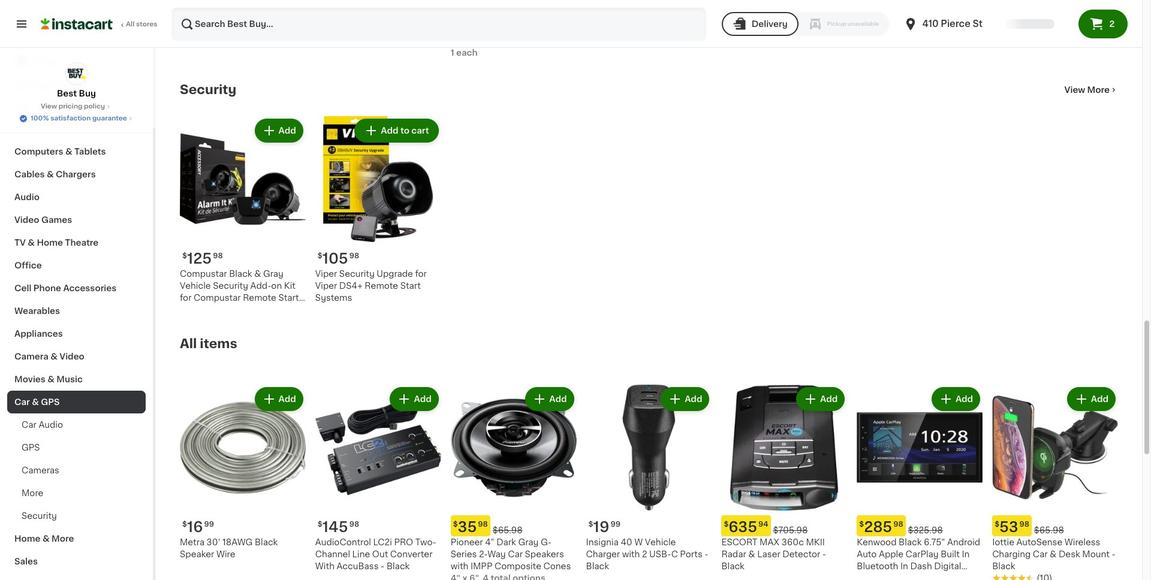 Task type: locate. For each thing, give the bounding box(es) containing it.
and up 'adapter'
[[738, 0, 754, 9]]

$ 35 98
[[453, 520, 488, 534]]

1 vertical spatial escort max 360c mkii radar & laser detector - black
[[721, 538, 826, 570]]

None search field
[[171, 7, 706, 41]]

0 vertical spatial all
[[126, 21, 134, 28]]

product group containing 35
[[451, 385, 576, 580]]

98 inside $ 285 98
[[893, 521, 903, 528]]

0 horizontal spatial remote
[[243, 293, 276, 302]]

computers
[[14, 147, 63, 156]]

usb- inside button
[[243, 12, 265, 21]]

each down "in"
[[456, 48, 478, 57]]

1 vertical spatial viper
[[315, 282, 337, 290]]

40 inside product "group"
[[621, 538, 632, 546]]

99 right "16"
[[204, 521, 214, 528]]

1 each down iottie wireless charging car mount, dash & windshield
[[857, 36, 884, 45]]

ports
[[274, 12, 296, 21], [680, 550, 702, 558]]

mount, left 410
[[857, 12, 886, 21]]

mount inside product "group"
[[1082, 550, 1110, 558]]

add button for pioneer 4" dark gray g- series 2-way car speakers with impp composite cones
[[527, 388, 573, 410]]

charging
[[921, 0, 959, 9], [586, 12, 624, 21], [992, 550, 1031, 558]]

2 vertical spatial c
[[671, 550, 678, 558]]

buy inside best buy link
[[79, 89, 96, 98]]

home down video games
[[37, 239, 63, 247]]

0 vertical spatial mount
[[676, 12, 703, 21]]

0 vertical spatial gps
[[41, 398, 60, 406]]

1 vertical spatial usb-
[[992, 24, 1014, 33]]

wireless inside iottie wireless charging car mount, dash & windshield
[[883, 0, 918, 9]]

98 right 285
[[893, 521, 903, 528]]

1
[[460, 24, 464, 33], [857, 36, 860, 45], [451, 48, 454, 57]]

$ inside $ 285 98
[[859, 521, 864, 528]]

pro
[[394, 538, 413, 546]]

dash inside kenwood black 6.75" android auto apple carplay built in bluetooth in dash digital media receiver
[[910, 562, 932, 570]]

product group containing 16
[[180, 385, 306, 560]]

1 vertical spatial all
[[180, 337, 197, 350]]

(44)
[[495, 36, 513, 45]]

start
[[400, 282, 421, 290], [278, 293, 299, 302]]

0 vertical spatial charging
[[921, 0, 959, 9]]

0 vertical spatial desk
[[652, 12, 674, 21]]

wireless
[[658, 0, 694, 9], [883, 0, 918, 9], [1065, 538, 1100, 546]]

$65.98
[[493, 526, 523, 534], [1034, 526, 1064, 534]]

2 horizontal spatial charger
[[1050, 12, 1084, 21]]

audiocontrol lc2i pro two- channel line out converter with accubass - black
[[315, 538, 436, 570]]

video inside "link"
[[60, 352, 84, 361]]

2 viper from the top
[[315, 282, 337, 290]]

view for view pricing policy
[[41, 103, 57, 110]]

view more
[[1064, 86, 1110, 94]]

40
[[215, 0, 226, 9], [621, 538, 632, 546]]

1 vertical spatial gray
[[518, 538, 539, 546]]

99 for 16
[[204, 521, 214, 528]]

2 mount, from the left
[[857, 12, 886, 21]]

mount down $53.98 original price: $65.98 element
[[1082, 550, 1110, 558]]

0 horizontal spatial laser
[[351, 12, 374, 21]]

gps link
[[7, 436, 146, 459]]

viper left ds4+
[[315, 282, 337, 290]]

1 horizontal spatial w
[[634, 538, 643, 546]]

18awg
[[222, 538, 253, 546]]

0 vertical spatial usb-
[[243, 12, 265, 21]]

insignia
[[180, 0, 212, 9], [586, 538, 619, 546]]

movies & music link
[[7, 368, 146, 391]]

with inside best buy essentials 32watts black vehicle charger with usb-c & usb port
[[1087, 12, 1106, 21]]

item carousel region
[[163, 111, 1118, 327]]

0 vertical spatial iottie autosense wireless charging car & desk mount - black
[[586, 0, 709, 33]]

satisfaction
[[50, 115, 91, 122]]

add button for iottie autosense wireless charging car & desk mount - black
[[1068, 388, 1114, 410]]

view
[[1064, 86, 1085, 94], [41, 103, 57, 110]]

dash down carplay
[[910, 562, 932, 570]]

2 inside button
[[1109, 20, 1115, 28]]

★★★★★
[[857, 24, 899, 33], [857, 24, 899, 33], [451, 36, 493, 45], [451, 36, 493, 45], [586, 36, 628, 45], [586, 36, 628, 45]]

1 for iottie smartphone car mount, air vent and flush, 2 in 1
[[451, 48, 454, 57]]

1 vertical spatial 1 each
[[451, 48, 478, 57]]

mount left 'adapter'
[[676, 12, 703, 21]]

(10) for dash
[[901, 24, 917, 33]]

best buy logo image
[[65, 62, 88, 85]]

$ for 19
[[588, 521, 593, 528]]

0 horizontal spatial systems
[[180, 305, 217, 314]]

gray inside pioneer 4" dark gray g- series 2-way car speakers with impp composite cones
[[518, 538, 539, 546]]

with down "channel"
[[315, 562, 334, 570]]

$65.98 for 53
[[1034, 526, 1064, 534]]

0 horizontal spatial iottie
[[586, 0, 608, 9]]

0 horizontal spatial 99
[[204, 521, 214, 528]]

stores
[[136, 21, 157, 28]]

99 inside $ 16 99
[[204, 521, 214, 528]]

1 right "in"
[[460, 24, 464, 33]]

charging right flush,
[[586, 12, 624, 21]]

1 $65.98 from the left
[[493, 526, 523, 534]]

home up sales at the bottom left of the page
[[14, 535, 40, 543]]

chargers
[[56, 170, 96, 179]]

98 inside $ 145 98
[[349, 521, 359, 528]]

start inside compustar black & gray vehicle security add-on kit for compustar remote start systems
[[278, 293, 299, 302]]

gray for car
[[518, 538, 539, 546]]

cables & chargers
[[14, 170, 96, 179]]

2 horizontal spatial with
[[622, 550, 640, 558]]

accubass
[[337, 562, 379, 570]]

1 vertical spatial gps
[[22, 444, 40, 452]]

black inside kenwood black 6.75" android auto apple carplay built in bluetooth in dash digital media receiver
[[899, 538, 922, 546]]

$ 635 94
[[724, 520, 768, 534]]

1 horizontal spatial remote
[[365, 282, 398, 290]]

product group containing 53
[[992, 385, 1118, 580]]

2 iottie from the left
[[857, 0, 880, 9]]

2 inside product "group"
[[642, 550, 647, 558]]

(10)
[[901, 24, 917, 33], [630, 36, 646, 45]]

cables
[[14, 170, 45, 179]]

insignia 40 w vehicle charger with 2 usb-c ports - black button
[[180, 0, 306, 35]]

1 iottie from the left
[[451, 0, 474, 9]]

iottie right power
[[857, 0, 880, 9]]

vent
[[496, 12, 515, 21]]

& inside best buy essentials 32watts black vehicle charger with usb-c & usb port
[[1023, 24, 1030, 33]]

2 vertical spatial charging
[[992, 550, 1031, 558]]

1 for iottie wireless charging car mount, dash & windshield
[[857, 36, 860, 45]]

$285.98 original price: $325.98 element
[[857, 515, 983, 536]]

video
[[14, 216, 39, 224], [60, 352, 84, 361]]

1 each down "in"
[[451, 48, 478, 57]]

1 horizontal spatial mount,
[[857, 12, 886, 21]]

in down android
[[962, 550, 970, 558]]

buy inside best buy essentials 32watts black vehicle charger with usb-c & usb port
[[1014, 0, 1030, 9]]

digital
[[934, 562, 961, 570]]

1 vertical spatial escort
[[721, 538, 757, 546]]

buy inside buy it again link
[[34, 81, 51, 89]]

all for all stores
[[126, 21, 134, 28]]

40 inside insignia 40 w vehicle charger with 2 usb-c ports - black button
[[215, 0, 226, 9]]

iottie autosense wireless charging car & desk mount - black inside product "group"
[[992, 538, 1115, 570]]

98 inside '$ 125 98'
[[213, 252, 223, 259]]

2 horizontal spatial c
[[1014, 24, 1021, 33]]

iottie inside iottie smartphone car mount, air vent and flush, 2 in 1
[[451, 0, 474, 9]]

1 horizontal spatial insignia
[[586, 538, 619, 546]]

98 for 125
[[213, 252, 223, 259]]

add button for audiocontrol lc2i pro two- channel line out converter with accubass - black
[[391, 388, 437, 410]]

&
[[342, 12, 349, 21], [644, 12, 650, 21], [913, 12, 919, 21], [1023, 24, 1030, 33], [65, 147, 72, 156], [47, 170, 54, 179], [28, 239, 35, 247], [254, 270, 261, 278], [50, 352, 58, 361], [47, 375, 54, 384], [32, 398, 39, 406], [43, 535, 50, 543], [748, 550, 755, 558], [1050, 550, 1057, 558]]

escort max 360c mkii radar & laser detector - black
[[315, 0, 420, 33], [721, 538, 826, 570]]

office link
[[7, 254, 146, 277]]

$ 16 99
[[182, 520, 214, 534]]

charging inside product "group"
[[992, 550, 1031, 558]]

1 vertical spatial in
[[900, 562, 908, 570]]

computers & tablets link
[[7, 140, 146, 163]]

c
[[265, 12, 272, 21], [1014, 24, 1021, 33], [671, 550, 678, 558]]

laser inside product "group"
[[757, 550, 780, 558]]

$ inside $ 19 99
[[588, 521, 593, 528]]

bluetooth
[[857, 562, 898, 570]]

add for metra 30' 18awg black speaker wire
[[279, 395, 296, 403]]

1 vertical spatial iottie autosense wireless charging car & desk mount - black
[[992, 538, 1115, 570]]

1 down "in"
[[451, 48, 454, 57]]

1 horizontal spatial for
[[415, 270, 427, 278]]

0 vertical spatial with
[[216, 12, 234, 21]]

add for compustar black & gray vehicle security add-on kit for compustar remote start systems
[[279, 126, 296, 135]]

100% satisfaction guarantee button
[[19, 112, 134, 123]]

product group containing 635
[[721, 385, 847, 572]]

shop
[[34, 57, 56, 65]]

for inside viper security upgrade for viper ds4+ remote start systems
[[415, 270, 427, 278]]

gray up the on
[[263, 270, 283, 278]]

cell
[[14, 284, 31, 293]]

0 horizontal spatial security link
[[7, 505, 146, 528]]

iottie inside iottie wireless charging car mount, dash & windshield
[[857, 0, 880, 9]]

audio down cables
[[14, 193, 40, 201]]

systems inside compustar black & gray vehicle security add-on kit for compustar remote start systems
[[180, 305, 217, 314]]

1 horizontal spatial gps
[[41, 398, 60, 406]]

detector inside product "group"
[[782, 550, 820, 558]]

$53.98 original price: $65.98 element
[[992, 515, 1118, 536]]

remote down add-
[[243, 293, 276, 302]]

iottie up "in"
[[451, 0, 474, 9]]

best up pricing
[[57, 89, 77, 98]]

$ inside $ 53 98
[[995, 521, 999, 528]]

2 vertical spatial 1
[[451, 48, 454, 57]]

0 vertical spatial ports
[[274, 12, 296, 21]]

and right vent
[[517, 12, 533, 21]]

buy it again link
[[7, 73, 146, 97]]

with
[[1087, 12, 1106, 21], [315, 562, 334, 570]]

0 horizontal spatial $65.98
[[493, 526, 523, 534]]

1 horizontal spatial escort
[[721, 538, 757, 546]]

camera
[[14, 352, 48, 361]]

0 horizontal spatial 40
[[215, 0, 226, 9]]

systems down ds4+
[[315, 293, 352, 302]]

1 horizontal spatial c
[[671, 550, 678, 558]]

instacart logo image
[[41, 17, 113, 31]]

compustar black & gray vehicle security add-on kit for compustar remote start systems
[[180, 270, 299, 314]]

2 horizontal spatial 1
[[857, 36, 860, 45]]

98 right "145"
[[349, 521, 359, 528]]

ports inside product "group"
[[680, 550, 702, 558]]

all left items
[[180, 337, 197, 350]]

usb-
[[243, 12, 265, 21], [992, 24, 1014, 33], [649, 550, 671, 558]]

gray left g-
[[518, 538, 539, 546]]

98 right the "105" at the left of page
[[349, 252, 359, 259]]

gps up cameras
[[22, 444, 40, 452]]

gray inside compustar black & gray vehicle security add-on kit for compustar remote start systems
[[263, 270, 283, 278]]

1 horizontal spatial usb-
[[649, 550, 671, 558]]

2 99 from the left
[[611, 521, 620, 528]]

buy up policy
[[79, 89, 96, 98]]

1 horizontal spatial all
[[180, 337, 197, 350]]

dash left 410
[[889, 12, 910, 21]]

0 vertical spatial max
[[353, 0, 373, 9]]

view for view more
[[1064, 86, 1085, 94]]

view pricing policy link
[[41, 102, 112, 112]]

0 horizontal spatial insignia
[[180, 0, 212, 9]]

0 vertical spatial remote
[[365, 282, 398, 290]]

98 inside $ 53 98
[[1019, 521, 1029, 528]]

98 right 125
[[213, 252, 223, 259]]

converter
[[390, 550, 432, 558]]

1 horizontal spatial 1
[[460, 24, 464, 33]]

0 horizontal spatial max
[[353, 0, 373, 9]]

start down kit
[[278, 293, 299, 302]]

1 horizontal spatial gray
[[518, 538, 539, 546]]

1 horizontal spatial radar
[[721, 550, 746, 558]]

each for iottie wireless charging car mount, dash & windshield
[[862, 36, 884, 45]]

0 horizontal spatial gray
[[263, 270, 283, 278]]

285
[[864, 520, 892, 534]]

laser inside button
[[351, 12, 374, 21]]

& inside "link"
[[50, 352, 58, 361]]

1 horizontal spatial with
[[1087, 12, 1106, 21]]

for right upgrade
[[415, 270, 427, 278]]

for down 125
[[180, 293, 191, 302]]

viper down the "105" at the left of page
[[315, 270, 337, 278]]

systems up all items
[[180, 305, 217, 314]]

to
[[400, 126, 409, 135]]

0 vertical spatial c
[[265, 12, 272, 21]]

0 vertical spatial radar
[[315, 12, 340, 21]]

0 vertical spatial escort max 360c mkii radar & laser detector - black
[[315, 0, 420, 33]]

1 each
[[857, 36, 884, 45], [451, 48, 478, 57]]

$ inside $ 635 94
[[724, 521, 729, 528]]

and
[[738, 0, 754, 9], [517, 12, 533, 21]]

1 horizontal spatial 99
[[611, 521, 620, 528]]

99 inside $ 19 99
[[611, 521, 620, 528]]

1 horizontal spatial each
[[862, 36, 884, 45]]

$ for 285
[[859, 521, 864, 528]]

car inside car and driver black power adapter
[[721, 0, 736, 9]]

car inside iottie smartphone car mount, air vent and flush, 2 in 1
[[531, 0, 546, 9]]

1 99 from the left
[[204, 521, 214, 528]]

0 horizontal spatial 1 each
[[451, 48, 478, 57]]

charger inside button
[[180, 12, 214, 21]]

insignia 40 w vehicle charger with 2 usb-c ports - black
[[180, 0, 302, 33], [586, 538, 708, 570]]

pioneer
[[451, 538, 483, 546]]

$ inside $ 35 98
[[453, 521, 458, 528]]

0 horizontal spatial charging
[[586, 12, 624, 21]]

iottie
[[451, 0, 474, 9], [857, 0, 880, 9]]

gps inside car & gps link
[[41, 398, 60, 406]]

insignia 40 w vehicle charger with 2 usb-c ports - black inside button
[[180, 0, 302, 33]]

usb- inside product "group"
[[649, 550, 671, 558]]

0 vertical spatial (10)
[[901, 24, 917, 33]]

video up tv
[[14, 216, 39, 224]]

0 horizontal spatial ports
[[274, 12, 296, 21]]

add button for compustar black & gray vehicle security add-on kit for compustar remote start systems
[[256, 120, 302, 141]]

buy left essentials
[[1014, 0, 1030, 9]]

each down iottie wireless charging car mount, dash & windshield
[[862, 36, 884, 45]]

1 horizontal spatial max
[[760, 538, 779, 546]]

buy for best buy
[[79, 89, 96, 98]]

- inside audiocontrol lc2i pro two- channel line out converter with accubass - black
[[381, 562, 384, 570]]

add for pioneer 4" dark gray g- series 2-way car speakers with impp composite cones
[[549, 395, 567, 403]]

best left essentials
[[992, 0, 1012, 9]]

best inside best buy essentials 32watts black vehicle charger with usb-c & usb port
[[992, 0, 1012, 9]]

$65.98 right $ 53 98
[[1034, 526, 1064, 534]]

0 vertical spatial viper
[[315, 270, 337, 278]]

1 vertical spatial desk
[[1059, 550, 1080, 558]]

0 vertical spatial more
[[1087, 86, 1110, 94]]

audio down car & gps
[[39, 421, 63, 429]]

1 horizontal spatial iottie
[[857, 0, 880, 9]]

98 right 53
[[1019, 521, 1029, 528]]

charger
[[180, 12, 214, 21], [1050, 12, 1084, 21], [586, 550, 620, 558]]

black inside best buy essentials 32watts black vehicle charger with usb-c & usb port
[[992, 12, 1015, 21]]

remote down upgrade
[[365, 282, 398, 290]]

1 vertical spatial best
[[57, 89, 77, 98]]

0 horizontal spatial charger
[[180, 12, 214, 21]]

2 inside button
[[236, 12, 241, 21]]

1 vertical spatial video
[[60, 352, 84, 361]]

$65.98 up dark
[[493, 526, 523, 534]]

sales
[[14, 558, 38, 566]]

1 horizontal spatial more
[[52, 535, 74, 543]]

99 right the '19'
[[611, 521, 620, 528]]

1 vertical spatial with
[[315, 562, 334, 570]]

0 vertical spatial systems
[[315, 293, 352, 302]]

max inside product "group"
[[760, 538, 779, 546]]

audio link
[[7, 186, 146, 209]]

1 down service type group
[[857, 36, 860, 45]]

2 horizontal spatial usb-
[[992, 24, 1014, 33]]

0 vertical spatial gray
[[263, 270, 283, 278]]

w
[[228, 0, 237, 9], [634, 538, 643, 546]]

charging down $ 53 98
[[992, 550, 1031, 558]]

1 mount, from the left
[[451, 12, 480, 21]]

30'
[[207, 538, 220, 546]]

all left stores
[[126, 21, 134, 28]]

$ for 53
[[995, 521, 999, 528]]

video up music
[[60, 352, 84, 361]]

product group containing 19
[[586, 385, 712, 572]]

1 horizontal spatial insignia 40 w vehicle charger with 2 usb-c ports - black
[[586, 538, 708, 570]]

music
[[57, 375, 83, 384]]

0 vertical spatial in
[[962, 550, 970, 558]]

1 horizontal spatial (10)
[[901, 24, 917, 33]]

car and driver black power adapter button
[[721, 0, 847, 23]]

black inside car and driver black power adapter
[[784, 0, 807, 9]]

1 vertical spatial dash
[[910, 562, 932, 570]]

1 vertical spatial max
[[760, 538, 779, 546]]

0 horizontal spatial all
[[126, 21, 134, 28]]

add button for metra 30' 18awg black speaker wire
[[256, 388, 302, 410]]

phone
[[33, 284, 61, 293]]

start down upgrade
[[400, 282, 421, 290]]

1 horizontal spatial laser
[[757, 550, 780, 558]]

0 vertical spatial autosense
[[610, 0, 656, 9]]

410 pierce st button
[[903, 7, 983, 41]]

add button
[[256, 120, 302, 141], [256, 388, 302, 410], [391, 388, 437, 410], [527, 388, 573, 410], [662, 388, 708, 410], [797, 388, 844, 410], [933, 388, 979, 410], [1068, 388, 1114, 410]]

mount, up "in"
[[451, 12, 480, 21]]

in up "receiver"
[[900, 562, 908, 570]]

98 right 35
[[478, 521, 488, 528]]

1 vertical spatial security link
[[7, 505, 146, 528]]

$ inside $ 145 98
[[318, 521, 322, 528]]

adapter
[[721, 12, 755, 21]]

2 horizontal spatial more
[[1087, 86, 1110, 94]]

black inside compustar black & gray vehicle security add-on kit for compustar remote start systems
[[229, 270, 252, 278]]

1 vertical spatial ports
[[680, 550, 702, 558]]

product group
[[180, 116, 306, 314], [315, 116, 441, 304], [180, 385, 306, 560], [315, 385, 441, 572], [451, 385, 576, 580], [586, 385, 712, 572], [721, 385, 847, 572], [857, 385, 983, 580], [992, 385, 1118, 580]]

two-
[[415, 538, 436, 546]]

add for audiocontrol lc2i pro two- channel line out converter with accubass - black
[[414, 395, 431, 403]]

mkii inside product "group"
[[806, 538, 825, 546]]

air
[[482, 12, 494, 21]]

speaker
[[180, 550, 214, 558]]

0 vertical spatial 1
[[460, 24, 464, 33]]

add for iottie autosense wireless charging car & desk mount - black
[[1091, 395, 1108, 403]]

0 horizontal spatial gps
[[22, 444, 40, 452]]

1 vertical spatial w
[[634, 538, 643, 546]]

systems inside viper security upgrade for viper ds4+ remote start systems
[[315, 293, 352, 302]]

gps down movies & music
[[41, 398, 60, 406]]

2 $65.98 from the left
[[1034, 526, 1064, 534]]

add button for escort max 360c mkii radar & laser detector - black
[[797, 388, 844, 410]]

best buy essentials 32watts black vehicle charger with usb-c & usb port button
[[992, 0, 1118, 35]]

with down 32watts
[[1087, 12, 1106, 21]]

0 horizontal spatial w
[[228, 0, 237, 9]]

buy left it
[[34, 81, 51, 89]]

mount,
[[451, 12, 480, 21], [857, 12, 886, 21]]

145
[[322, 520, 348, 534]]

0 horizontal spatial each
[[456, 48, 478, 57]]

charging up the "windshield" at right
[[921, 0, 959, 9]]

cell phone accessories
[[14, 284, 116, 293]]

cameras link
[[7, 459, 146, 482]]

with
[[216, 12, 234, 21], [622, 550, 640, 558], [451, 562, 468, 570]]



Task type: vqa. For each thing, say whether or not it's contained in the screenshot.
Organic to the bottom
no



Task type: describe. For each thing, give the bounding box(es) containing it.
and inside iottie smartphone car mount, air vent and flush, 2 in 1
[[517, 12, 533, 21]]

vehicle inside button
[[239, 0, 270, 9]]

mkii inside button
[[400, 0, 419, 9]]

& inside button
[[342, 12, 349, 21]]

0 vertical spatial home
[[37, 239, 63, 247]]

camera & video
[[14, 352, 84, 361]]

security inside compustar black & gray vehicle security add-on kit for compustar remote start systems
[[213, 281, 248, 290]]

car and driver black power adapter
[[721, 0, 835, 21]]

audiocontrol
[[315, 538, 371, 546]]

all stores link
[[41, 7, 158, 41]]

mount, inside iottie smartphone car mount, air vent and flush, 2 in 1
[[451, 12, 480, 21]]

car & gps
[[14, 398, 60, 406]]

escort inside product "group"
[[721, 538, 757, 546]]

wire
[[216, 550, 235, 558]]

$ 105 98
[[318, 252, 359, 265]]

$ 53 98
[[995, 520, 1029, 534]]

iottie inside product "group"
[[992, 538, 1014, 546]]

out
[[372, 550, 388, 558]]

desk inside product "group"
[[1059, 550, 1080, 558]]

movies
[[14, 375, 45, 384]]

0 vertical spatial security link
[[180, 83, 236, 97]]

usb
[[1032, 24, 1050, 33]]

98 for 145
[[349, 521, 359, 528]]

buy it again
[[34, 81, 84, 89]]

$ 125 98
[[182, 252, 223, 265]]

tv & home theatre link
[[7, 231, 146, 254]]

cell phone accessories link
[[7, 277, 146, 300]]

0 vertical spatial compustar
[[180, 270, 227, 278]]

& inside iottie wireless charging car mount, dash & windshield
[[913, 12, 919, 21]]

tv
[[14, 239, 26, 247]]

appliances
[[14, 330, 63, 338]]

wearables link
[[7, 300, 146, 323]]

2 inside iottie smartphone car mount, air vent and flush, 2 in 1
[[562, 12, 567, 21]]

$635.94 original price: $705.98 element
[[721, 515, 847, 536]]

flush,
[[535, 12, 560, 21]]

power
[[809, 0, 835, 9]]

19
[[593, 520, 609, 534]]

black inside button
[[180, 24, 203, 33]]

add-
[[250, 281, 271, 290]]

all for all items
[[180, 337, 197, 350]]

$35.98 original price: $65.98 element
[[451, 515, 576, 536]]

1 vertical spatial audio
[[39, 421, 63, 429]]

kit
[[284, 281, 296, 290]]

1 each for iottie wireless charging car mount, dash & windshield
[[857, 36, 884, 45]]

product group containing 125
[[180, 116, 306, 314]]

escort inside button
[[315, 0, 351, 9]]

black inside audiocontrol lc2i pro two- channel line out converter with accubass - black
[[387, 562, 410, 570]]

0 vertical spatial audio
[[14, 193, 40, 201]]

16
[[187, 520, 203, 534]]

$ for 635
[[724, 521, 729, 528]]

1 inside iottie smartphone car mount, air vent and flush, 2 in 1
[[460, 24, 464, 33]]

it
[[53, 81, 59, 89]]

- inside button
[[298, 12, 302, 21]]

remote inside viper security upgrade for viper ds4+ remote start systems
[[365, 282, 398, 290]]

w inside button
[[228, 0, 237, 9]]

w inside product "group"
[[634, 538, 643, 546]]

1 vertical spatial with
[[622, 550, 640, 558]]

lists link
[[7, 97, 146, 121]]

best for best buy essentials 32watts black vehicle charger with usb-c & usb port
[[992, 0, 1012, 9]]

2 button
[[1078, 10, 1128, 38]]

add to cart
[[381, 126, 429, 135]]

insignia 40 w vehicle charger with 2 usb-c ports - black inside product "group"
[[586, 538, 708, 570]]

max inside button
[[353, 0, 373, 9]]

1 horizontal spatial in
[[962, 550, 970, 558]]

gps inside gps link
[[22, 444, 40, 452]]

more inside the view more "link"
[[1087, 86, 1110, 94]]

0 horizontal spatial desk
[[652, 12, 674, 21]]

0 horizontal spatial in
[[900, 562, 908, 570]]

0 horizontal spatial autosense
[[610, 0, 656, 9]]

on
[[271, 281, 282, 290]]

c inside "group"
[[671, 550, 678, 558]]

0 horizontal spatial wireless
[[658, 0, 694, 9]]

car inside iottie wireless charging car mount, dash & windshield
[[961, 0, 976, 9]]

gray for kit
[[263, 270, 283, 278]]

add button for insignia 40 w vehicle charger with 2 usb-c ports - black
[[662, 388, 708, 410]]

$ for 125
[[182, 252, 187, 259]]

100%
[[31, 115, 49, 122]]

$ for 105
[[318, 252, 322, 259]]

add for escort max 360c mkii radar & laser detector - black
[[820, 395, 838, 403]]

video games link
[[7, 209, 146, 231]]

more inside the more link
[[22, 489, 43, 498]]

add to cart button
[[356, 120, 437, 141]]

with inside pioneer 4" dark gray g- series 2-way car speakers with impp composite cones
[[451, 562, 468, 570]]

essentials
[[1032, 0, 1075, 9]]

35
[[458, 520, 477, 534]]

- inside button
[[416, 12, 420, 21]]

car & gps link
[[7, 391, 146, 414]]

way
[[487, 550, 506, 558]]

speakers
[[525, 550, 564, 558]]

with inside audiocontrol lc2i pro two- channel line out converter with accubass - black
[[315, 562, 334, 570]]

& inside compustar black & gray vehicle security add-on kit for compustar remote start systems
[[254, 270, 261, 278]]

wearables
[[14, 307, 60, 315]]

delivery
[[752, 20, 788, 28]]

98 for 53
[[1019, 521, 1029, 528]]

4"
[[485, 538, 494, 546]]

cart
[[411, 126, 429, 135]]

98 for 105
[[349, 252, 359, 259]]

(10) for &
[[630, 36, 646, 45]]

product group containing 105
[[315, 116, 441, 304]]

insignia inside button
[[180, 0, 212, 9]]

iottie for iottie smartphone car mount, air vent and flush, 2 in 1
[[451, 0, 474, 9]]

g-
[[541, 538, 551, 546]]

metra
[[180, 538, 204, 546]]

105
[[322, 252, 348, 265]]

100% satisfaction guarantee
[[31, 115, 127, 122]]

more inside home & more link
[[52, 535, 74, 543]]

radar inside product "group"
[[721, 550, 746, 558]]

start inside viper security upgrade for viper ds4+ remote start systems
[[400, 282, 421, 290]]

vehicle inside compustar black & gray vehicle security add-on kit for compustar remote start systems
[[180, 281, 211, 290]]

buy for best buy essentials 32watts black vehicle charger with usb-c & usb port
[[1014, 0, 1030, 9]]

car audio
[[22, 421, 63, 429]]

360c inside button
[[375, 0, 398, 9]]

insignia inside product "group"
[[586, 538, 619, 546]]

remote inside compustar black & gray vehicle security add-on kit for compustar remote start systems
[[243, 293, 276, 302]]

iottie for iottie wireless charging car mount, dash & windshield
[[857, 0, 880, 9]]

each for iottie smartphone car mount, air vent and flush, 2 in 1
[[456, 48, 478, 57]]

black inside metra 30' 18awg black speaker wire
[[255, 538, 278, 546]]

kenwood
[[857, 538, 897, 546]]

ds4+
[[339, 282, 363, 290]]

charger inside product "group"
[[586, 550, 620, 558]]

94
[[758, 521, 768, 528]]

$ for 35
[[453, 521, 458, 528]]

c inside button
[[265, 12, 272, 21]]

autosense inside product "group"
[[1016, 538, 1062, 546]]

games
[[41, 216, 72, 224]]

lists
[[34, 105, 54, 113]]

410 pierce st
[[922, 19, 983, 28]]

radar inside button
[[315, 12, 340, 21]]

pricing
[[59, 103, 82, 110]]

1 vertical spatial charging
[[586, 12, 624, 21]]

in
[[451, 24, 458, 33]]

escort max 360c mkii radar & laser detector - black button
[[315, 0, 441, 35]]

1 horizontal spatial 360c
[[782, 538, 804, 546]]

best for best buy
[[57, 89, 77, 98]]

1 vertical spatial home
[[14, 535, 40, 543]]

theatre
[[65, 239, 98, 247]]

service type group
[[722, 12, 889, 36]]

iottie smartphone car mount, air vent and flush, 2 in 1
[[451, 0, 567, 33]]

wireless inside product "group"
[[1065, 538, 1100, 546]]

99 for 19
[[611, 521, 620, 528]]

dash inside iottie wireless charging car mount, dash & windshield
[[889, 12, 910, 21]]

security inside viper security upgrade for viper ds4+ remote start systems
[[339, 270, 375, 278]]

add button for kenwood black 6.75" android auto apple carplay built in bluetooth in dash digital media receiver
[[933, 388, 979, 410]]

metra 30' 18awg black speaker wire
[[180, 538, 278, 558]]

composite
[[495, 562, 541, 570]]

car inside pioneer 4" dark gray g- series 2-way car speakers with impp composite cones
[[508, 550, 523, 558]]

0 horizontal spatial video
[[14, 216, 39, 224]]

again
[[61, 81, 84, 89]]

Search field
[[173, 8, 705, 40]]

product group containing 285
[[857, 385, 983, 580]]

0 vertical spatial iottie
[[586, 0, 608, 9]]

series
[[451, 550, 477, 558]]

line
[[352, 550, 370, 558]]

detector inside button
[[376, 12, 414, 21]]

smartphone
[[476, 0, 529, 9]]

best buy essentials 32watts black vehicle charger with usb-c & usb port
[[992, 0, 1112, 33]]

charger inside best buy essentials 32watts black vehicle charger with usb-c & usb port
[[1050, 12, 1084, 21]]

ports inside button
[[274, 12, 296, 21]]

mount, inside iottie wireless charging car mount, dash & windshield
[[857, 12, 886, 21]]

computers & tablets
[[14, 147, 106, 156]]

apple
[[879, 550, 903, 558]]

add for kenwood black 6.75" android auto apple carplay built in bluetooth in dash digital media receiver
[[956, 395, 973, 403]]

escort max 360c mkii radar & laser detector - black inside button
[[315, 0, 420, 33]]

for inside compustar black & gray vehicle security add-on kit for compustar remote start systems
[[180, 293, 191, 302]]

2-
[[479, 550, 487, 558]]

carplay
[[906, 550, 939, 558]]

windshield
[[921, 12, 968, 21]]

pioneer 4" dark gray g- series 2-way car speakers with impp composite cones
[[451, 538, 571, 570]]

98 for 35
[[478, 521, 488, 528]]

add for insignia 40 w vehicle charger with 2 usb-c ports - black
[[685, 395, 702, 403]]

product group containing 145
[[315, 385, 441, 572]]

0 horizontal spatial mount
[[676, 12, 703, 21]]

all stores
[[126, 21, 157, 28]]

usb- inside best buy essentials 32watts black vehicle charger with usb-c & usb port
[[992, 24, 1014, 33]]

vehicle inside best buy essentials 32watts black vehicle charger with usb-c & usb port
[[1017, 12, 1048, 21]]

with inside insignia 40 w vehicle charger with 2 usb-c ports - black button
[[216, 12, 234, 21]]

$ 145 98
[[318, 520, 359, 534]]

$ for 145
[[318, 521, 322, 528]]

$65.98 for 35
[[493, 526, 523, 534]]

upgrade
[[377, 270, 413, 278]]

1 each for iottie smartphone car mount, air vent and flush, 2 in 1
[[451, 48, 478, 57]]

escort max 360c mkii radar & laser detector - black inside product "group"
[[721, 538, 826, 570]]

camera & video link
[[7, 345, 146, 368]]

and inside car and driver black power adapter
[[738, 0, 754, 9]]

1 vertical spatial compustar
[[194, 293, 241, 302]]

$ for 16
[[182, 521, 187, 528]]

1 viper from the top
[[315, 270, 337, 278]]

98 for 285
[[893, 521, 903, 528]]

charging inside iottie wireless charging car mount, dash & windshield
[[921, 0, 959, 9]]

more link
[[7, 482, 146, 505]]

home & more link
[[7, 528, 146, 550]]

c inside best buy essentials 32watts black vehicle charger with usb-c & usb port
[[1014, 24, 1021, 33]]

tv & home theatre
[[14, 239, 98, 247]]



